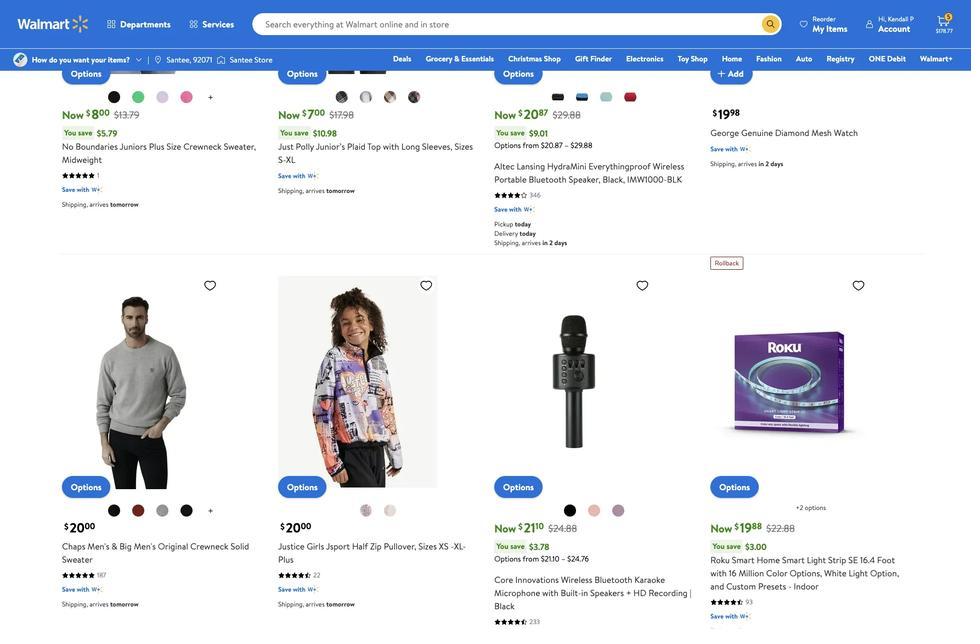 Task type: describe. For each thing, give the bounding box(es) containing it.
today right delivery
[[520, 229, 536, 238]]

from for $3.78
[[523, 554, 539, 565]]

karaoke
[[635, 574, 665, 586]]

87
[[539, 107, 549, 119]]

gift
[[575, 53, 589, 64]]

strip
[[829, 555, 847, 567]]

save with for walmart plus icon underneath polly
[[278, 171, 306, 181]]

16
[[729, 568, 737, 580]]

00 up girls
[[301, 521, 312, 533]]

zip
[[370, 541, 382, 553]]

with inside you save $3.00 roku smart home smart light strip se 16.4 foot with 16 million color options, white light option, and custom presets - indoor
[[711, 568, 727, 580]]

items
[[827, 22, 848, 34]]

save with for walmart plus image
[[62, 585, 89, 595]]

16.4
[[861, 555, 876, 567]]

color
[[767, 568, 788, 580]]

lavender sunrise image
[[156, 91, 169, 104]]

one debit
[[870, 53, 907, 64]]

wireless inside altec lansing hydramini everythingproof wireless portable bluetooth speaker, black, imw1000-blk
[[653, 160, 685, 172]]

5
[[948, 12, 951, 22]]

roku
[[711, 555, 730, 567]]

christmas shop link
[[504, 53, 566, 65]]

walmart plus image down 93 at bottom right
[[741, 612, 752, 623]]

today right pickup
[[515, 220, 531, 229]]

8
[[92, 105, 99, 124]]

hi, kendall p account
[[879, 14, 915, 34]]

sizes inside you save $10.98 just polly junior's plaid top with long sleeves, sizes s-xl
[[455, 141, 473, 153]]

top
[[368, 141, 381, 153]]

add to favorites list, justice girls jsport half zip pullover, sizes xs -xl-plus image
[[420, 279, 433, 293]]

now $ 8 00 $13.79
[[62, 105, 140, 124]]

big
[[120, 541, 132, 553]]

want
[[73, 54, 89, 65]]

original
[[158, 541, 188, 553]]

from for $9.01
[[523, 140, 539, 151]]

arrives down genuine
[[739, 159, 758, 169]]

$ 20 00 for chaps
[[64, 519, 95, 538]]

kendall
[[889, 14, 909, 23]]

arrives inside the pickup today delivery today shipping, arrives in 2 days
[[522, 238, 541, 248]]

$ 19 98
[[713, 105, 740, 124]]

shipping, inside the pickup today delivery today shipping, arrives in 2 days
[[495, 238, 521, 248]]

light grey heather image
[[156, 505, 169, 518]]

plaid
[[347, 141, 366, 153]]

red image
[[624, 91, 637, 104]]

shop for toy shop
[[691, 53, 708, 64]]

rollback
[[715, 259, 740, 268]]

add to favorites list, roku smart home smart light strip se 16.4 foot with 16 million color options, white light option, and custom presets - indoor image
[[853, 279, 866, 293]]

walmart plus image down polly
[[308, 171, 319, 182]]

1 smart from the left
[[732, 555, 755, 567]]

shop for christmas shop
[[544, 53, 561, 64]]

george
[[711, 127, 740, 139]]

hi,
[[879, 14, 887, 23]]

with for walmart plus icon above shipping, arrives in 2 days
[[726, 144, 738, 154]]

$29.88 inside 'you save $9.01 options from $20.87 – $29.88'
[[571, 140, 593, 151]]

bluetooth inside core innovations wireless bluetooth karaoke microphone with built-in speakers + hd recording | black
[[595, 574, 633, 586]]

midweight
[[62, 154, 102, 166]]

$ inside now $ 8 00 $13.79
[[86, 107, 90, 119]]

custom
[[727, 581, 757, 593]]

save for $3.00
[[727, 541, 741, 552]]

$5.79
[[97, 127, 117, 139]]

00 inside now $ 8 00 $13.79
[[99, 107, 110, 119]]

+ button for 20
[[199, 503, 223, 521]]

options inside 'you save $9.01 options from $20.87 – $29.88'
[[495, 140, 521, 151]]

you for $5.79
[[64, 127, 76, 138]]

altec lansing hydramini everythingproof wireless portable bluetooth speaker, black, imw1000-blk
[[495, 160, 685, 186]]

girls
[[307, 541, 324, 553]]

search icon image
[[767, 20, 776, 29]]

junior's
[[316, 141, 345, 153]]

diamond
[[776, 127, 810, 139]]

imw1000-
[[628, 174, 667, 186]]

shipping, arrives tomorrow for options link for blue/navy image
[[278, 186, 355, 196]]

$24.88
[[549, 522, 577, 536]]

save for walmart plus icon above shipping, arrives in 2 days
[[711, 144, 724, 154]]

xl
[[286, 154, 296, 166]]

christmas shop
[[509, 53, 561, 64]]

+2 options
[[796, 504, 827, 513]]

walmart plus image down 346
[[524, 204, 535, 215]]

$9.01
[[530, 127, 548, 139]]

fashion link
[[752, 53, 787, 65]]

+ for $13.79
[[208, 90, 214, 104]]

justice girls jsport half zip pullover, sizes xs -xl-plus image
[[278, 275, 438, 490]]

wireless inside core innovations wireless bluetooth karaoke microphone with built-in speakers + hd recording | black
[[561, 574, 593, 586]]

walmart+ link
[[916, 53, 959, 65]]

presets
[[759, 581, 787, 593]]

save with for walmart plus icon under 1
[[62, 185, 89, 194]]

0 vertical spatial days
[[771, 159, 784, 169]]

1 horizontal spatial 19
[[741, 519, 752, 538]]

233
[[530, 618, 540, 627]]

in inside core innovations wireless bluetooth karaoke microphone with built-in speakers + hd recording | black
[[582, 588, 589, 600]]

now for 7
[[278, 108, 300, 122]]

polly
[[296, 141, 314, 153]]

- inside justice girls jsport half zip pullover, sizes xs -xl- plus
[[451, 541, 454, 553]]

Search search field
[[252, 13, 782, 35]]

deals link
[[388, 53, 417, 65]]

pickup
[[495, 220, 514, 229]]

– for $3.78
[[562, 554, 566, 565]]

2 horizontal spatial 20
[[524, 105, 539, 124]]

sweater,
[[224, 141, 256, 153]]

you save $5.79 no boundaries juniors plus size crewneck sweater, midweight
[[62, 127, 256, 166]]

add to favorites list, chaps men's & big men's original crewneck solid sweater image
[[204, 279, 217, 293]]

pullover,
[[384, 541, 417, 553]]

genuine
[[742, 127, 774, 139]]

10
[[536, 521, 544, 533]]

george genuine diamond mesh watch image
[[711, 0, 870, 76]]

fashion
[[757, 53, 782, 64]]

black image
[[552, 91, 565, 104]]

with for walmart plus icon under 1
[[77, 185, 89, 194]]

pink thrill image
[[180, 91, 193, 104]]

you save $10.98 just polly junior's plaid top with long sleeves, sizes s-xl
[[278, 127, 473, 166]]

altec lansing hydramini everythingproof wireless portable bluetooth speaker, black, imw1000-blk image
[[495, 0, 654, 76]]

crewneck inside the you save $5.79 no boundaries juniors plus size crewneck sweater, midweight
[[184, 141, 222, 153]]

options
[[805, 504, 827, 513]]

save for $9.01
[[511, 127, 525, 138]]

store
[[255, 54, 273, 65]]

black soot image
[[107, 91, 121, 104]]

purple image
[[612, 505, 625, 518]]

walmart plus image
[[92, 585, 103, 596]]

save for $5.79
[[78, 127, 92, 138]]

xs
[[439, 541, 449, 553]]

- inside you save $3.00 roku smart home smart light strip se 16.4 foot with 16 million color options, white light option, and custom presets - indoor
[[789, 581, 792, 593]]

arrives down walmart plus image
[[90, 600, 109, 609]]

american black image
[[107, 505, 121, 518]]

blk
[[667, 174, 683, 186]]

$24.76
[[568, 554, 589, 565]]

now $ 21 10 $24.88
[[495, 519, 577, 538]]

george genuine diamond mesh watch
[[711, 127, 859, 139]]

how
[[32, 54, 47, 65]]

jsport
[[326, 541, 350, 553]]

you save $3.78 options from $21.10 – $24.76
[[495, 541, 589, 565]]

se
[[849, 555, 859, 567]]

ivory image
[[384, 91, 397, 104]]

black,
[[603, 174, 625, 186]]

– for $9.01
[[565, 140, 569, 151]]

options link for blue/navy image
[[278, 63, 327, 85]]

$3.78
[[530, 541, 550, 553]]

bluetooth inside altec lansing hydramini everythingproof wireless portable bluetooth speaker, black, imw1000-blk
[[529, 174, 567, 186]]

options link for gold icon at the bottom right of the page
[[495, 477, 543, 499]]

+ button for $13.79
[[199, 89, 223, 107]]

no
[[62, 141, 74, 153]]

$13.79
[[114, 108, 140, 122]]

days inside the pickup today delivery today shipping, arrives in 2 days
[[555, 238, 568, 248]]

speaker,
[[569, 174, 601, 186]]

do
[[49, 54, 57, 65]]

0 vertical spatial home
[[722, 53, 743, 64]]

add to cart image
[[715, 67, 729, 80]]

options for options link for the lavender icon
[[287, 482, 318, 494]]

chaps men's & big men's original crewneck solid sweater image
[[62, 275, 221, 490]]

toy shop
[[678, 53, 708, 64]]

black image for 20
[[360, 505, 373, 518]]

options for options link for blue/navy image
[[287, 68, 318, 80]]

5 $178.77
[[937, 12, 954, 35]]

187
[[97, 571, 106, 580]]

s-
[[278, 154, 286, 166]]

core
[[495, 574, 514, 586]]

93
[[746, 598, 753, 607]]

reorder
[[813, 14, 836, 23]]

just polly junior's plaid top with long sleeves, sizes s-xl image
[[278, 0, 438, 76]]

home inside you save $3.00 roku smart home smart light strip se 16.4 foot with 16 million color options, white light option, and custom presets - indoor
[[757, 555, 781, 567]]

save for walmart plus icon below 22 on the left bottom
[[278, 585, 292, 595]]

save for walmart plus icon under 1
[[62, 185, 75, 194]]



Task type: vqa. For each thing, say whether or not it's contained in the screenshot.
$9.01 From
yes



Task type: locate. For each thing, give the bounding box(es) containing it.
santee,
[[167, 54, 191, 65]]

1 $ 20 00 from the left
[[64, 519, 95, 538]]

save with
[[711, 144, 738, 154], [278, 171, 306, 181], [62, 185, 89, 194], [495, 205, 522, 214], [62, 585, 89, 595], [278, 585, 306, 595], [711, 612, 738, 622]]

1 shop from the left
[[544, 53, 561, 64]]

1 horizontal spatial light
[[849, 568, 869, 580]]

0 vertical spatial +
[[208, 90, 214, 104]]

0 horizontal spatial black image
[[360, 505, 373, 518]]

shop inside "link"
[[691, 53, 708, 64]]

you inside 'you save $9.01 options from $20.87 – $29.88'
[[497, 127, 509, 138]]

$29.88
[[553, 108, 581, 122], [571, 140, 593, 151]]

2 shop from the left
[[691, 53, 708, 64]]

1 vertical spatial +
[[208, 504, 214, 518]]

1 horizontal spatial in
[[582, 588, 589, 600]]

+ button right the pink thrill image on the top left of the page
[[199, 89, 223, 107]]

hd
[[634, 588, 647, 600]]

1 vertical spatial plus
[[278, 554, 294, 566]]

justice girls jsport half zip pullover, sizes xs -xl- plus
[[278, 541, 466, 566]]

you for $3.00
[[713, 541, 725, 552]]

Walmart Site-Wide search field
[[252, 13, 782, 35]]

newport navy image
[[180, 505, 193, 518]]

20 up chaps
[[70, 519, 85, 538]]

grocery & essentials
[[426, 53, 494, 64]]

0 horizontal spatial 19
[[719, 105, 731, 124]]

tomorrow for the lavender icon
[[326, 600, 355, 609]]

add to favorites list, core innovations wireless bluetooth karaoke microphone with built-in speakers + hd recording | black image
[[636, 279, 649, 293]]

you up the no
[[64, 127, 76, 138]]

1 + button from the top
[[199, 89, 223, 107]]

0 horizontal spatial sizes
[[419, 541, 437, 553]]

brilliant green image
[[132, 91, 145, 104]]

0 horizontal spatial men's
[[88, 541, 110, 553]]

black image up $24.88
[[564, 505, 577, 518]]

from down $9.01
[[523, 140, 539, 151]]

$ inside now $ 7 00 $17.98
[[302, 107, 307, 119]]

today
[[515, 220, 531, 229], [520, 229, 536, 238]]

1 horizontal spatial |
[[690, 588, 692, 600]]

save for $10.98
[[294, 127, 309, 138]]

in left speakers
[[582, 588, 589, 600]]

| right items?
[[148, 54, 149, 65]]

save for walmart plus icon underneath 93 at bottom right
[[711, 612, 724, 622]]

1 vertical spatial sizes
[[419, 541, 437, 553]]

black image
[[360, 505, 373, 518], [564, 505, 577, 518]]

now
[[62, 108, 84, 122], [278, 108, 300, 122], [495, 108, 517, 122], [495, 522, 517, 536], [711, 522, 733, 536]]

chaps
[[62, 541, 85, 553]]

1 vertical spatial -
[[789, 581, 792, 593]]

shipping, arrives tomorrow down xl
[[278, 186, 355, 196]]

walmart+
[[921, 53, 954, 64]]

2 smart from the left
[[783, 555, 805, 567]]

with inside core innovations wireless bluetooth karaoke microphone with built-in speakers + hd recording | black
[[543, 588, 559, 600]]

options inside the you save $3.78 options from $21.10 – $24.76
[[495, 554, 521, 565]]

green image
[[600, 91, 613, 104]]

+ right the pink thrill image on the top left of the page
[[208, 90, 214, 104]]

walmart plus image up shipping, arrives in 2 days
[[741, 144, 752, 155]]

watch
[[835, 127, 859, 139]]

now left the 21
[[495, 522, 517, 536]]

sizes right sleeves,
[[455, 141, 473, 153]]

add button
[[711, 63, 753, 85]]

$ up justice
[[281, 521, 285, 533]]

foot
[[878, 555, 896, 567]]

justice
[[278, 541, 305, 553]]

1 vertical spatial days
[[555, 238, 568, 248]]

$ inside $ 19 98
[[713, 107, 718, 119]]

1 vertical spatial bluetooth
[[595, 574, 633, 586]]

gold image
[[588, 505, 601, 518]]

save for walmart plus icon underneath 346
[[495, 205, 508, 214]]

registry link
[[822, 53, 860, 65]]

save left walmart plus image
[[62, 585, 75, 595]]

0 horizontal spatial light
[[807, 555, 827, 567]]

2 right delivery
[[550, 238, 553, 248]]

1 vertical spatial |
[[690, 588, 692, 600]]

1 horizontal spatial wireless
[[653, 160, 685, 172]]

- right xs
[[451, 541, 454, 553]]

black image for $24.88
[[564, 505, 577, 518]]

save inside the you save $3.78 options from $21.10 – $24.76
[[511, 541, 525, 552]]

$3.00
[[746, 541, 767, 553]]

00 inside now $ 7 00 $17.98
[[315, 107, 325, 119]]

$29.88 up 'hydramini'
[[571, 140, 593, 151]]

$ inside now $ 21 10 $24.88
[[519, 521, 523, 533]]

now left 7
[[278, 108, 300, 122]]

$ 20 00 for justice
[[281, 519, 312, 538]]

1 black image from the left
[[360, 505, 373, 518]]

with right 'top' at the top
[[383, 141, 399, 153]]

1 horizontal spatial days
[[771, 159, 784, 169]]

you inside the you save $5.79 no boundaries juniors plus size crewneck sweater, midweight
[[64, 127, 76, 138]]

1 vertical spatial &
[[112, 541, 117, 553]]

option,
[[871, 568, 900, 580]]

built-
[[561, 588, 582, 600]]

tomorrow for the chaps red icon
[[110, 600, 139, 609]]

1 horizontal spatial &
[[455, 53, 460, 64]]

with for walmart plus icon underneath 346
[[509, 205, 522, 214]]

walmart plus image down 22 on the left bottom
[[308, 585, 319, 596]]

20 up justice
[[286, 519, 301, 538]]

0 horizontal spatial days
[[555, 238, 568, 248]]

deals
[[393, 53, 412, 64]]

1 horizontal spatial bluetooth
[[595, 574, 633, 586]]

men's right big
[[134, 541, 156, 553]]

how do you want your items?
[[32, 54, 130, 65]]

+2
[[796, 504, 804, 513]]

arrives right delivery
[[522, 238, 541, 248]]

santee store
[[230, 54, 273, 65]]

$ up chaps
[[64, 521, 69, 533]]

now for 20
[[495, 108, 517, 122]]

with down innovations
[[543, 588, 559, 600]]

walmart plus image
[[741, 144, 752, 155], [308, 171, 319, 182], [92, 185, 103, 196], [524, 204, 535, 215], [308, 585, 319, 596], [741, 612, 752, 623]]

delivery
[[495, 229, 518, 238]]

now for 8
[[62, 108, 84, 122]]

plus inside justice girls jsport half zip pullover, sizes xs -xl- plus
[[278, 554, 294, 566]]

0 vertical spatial &
[[455, 53, 460, 64]]

departments button
[[98, 11, 180, 37]]

1 vertical spatial home
[[757, 555, 781, 567]]

with down midweight
[[77, 185, 89, 194]]

save inside 'you save $9.01 options from $20.87 – $29.88'
[[511, 127, 525, 138]]

plus
[[149, 141, 165, 153], [278, 554, 294, 566]]

save inside the you save $5.79 no boundaries juniors plus size crewneck sweater, midweight
[[78, 127, 92, 138]]

+ left hd
[[627, 588, 632, 600]]

home link
[[718, 53, 748, 65]]

1 horizontal spatial home
[[757, 555, 781, 567]]

2
[[766, 159, 770, 169], [550, 238, 553, 248]]

roku smart home smart light strip se 16.4 foot with 16 million color options, white light option, and custom presets - indoor image
[[711, 275, 870, 490]]

0 vertical spatial wireless
[[653, 160, 685, 172]]

2 black image from the left
[[564, 505, 577, 518]]

1 vertical spatial $29.88
[[571, 140, 593, 151]]

1 vertical spatial from
[[523, 554, 539, 565]]

20 for chaps men's & big men's original crewneck solid sweater
[[70, 519, 85, 538]]

0 vertical spatial bluetooth
[[529, 174, 567, 186]]

in down genuine
[[759, 159, 764, 169]]

$29.88 inside "now $ 20 87 $29.88"
[[553, 108, 581, 122]]

– right $20.87 at the top right
[[565, 140, 569, 151]]

1 horizontal spatial men's
[[134, 541, 156, 553]]

2 men's from the left
[[134, 541, 156, 553]]

0 vertical spatial sizes
[[455, 141, 473, 153]]

now inside now $ 21 10 $24.88
[[495, 522, 517, 536]]

you save $9.01 options from $20.87 – $29.88
[[495, 127, 593, 151]]

blue image
[[576, 91, 589, 104]]

home up add
[[722, 53, 743, 64]]

0 horizontal spatial plus
[[149, 141, 165, 153]]

registry
[[827, 53, 855, 64]]

 image for how do you want your items?
[[13, 53, 27, 67]]

you for $9.01
[[497, 127, 509, 138]]

mesh
[[812, 127, 832, 139]]

save down midweight
[[62, 185, 75, 194]]

$ left the 21
[[519, 521, 523, 533]]

you inside the you save $3.78 options from $21.10 – $24.76
[[497, 541, 509, 552]]

$20.87
[[541, 140, 563, 151]]

0 horizontal spatial -
[[451, 541, 454, 553]]

1 men's from the left
[[88, 541, 110, 553]]

save down justice
[[278, 585, 292, 595]]

indoor
[[794, 581, 819, 593]]

hydramini
[[548, 160, 587, 172]]

1 vertical spatial crewneck
[[190, 541, 229, 553]]

walmart plus image down 1
[[92, 185, 103, 196]]

– inside 'you save $9.01 options from $20.87 – $29.88'
[[565, 140, 569, 151]]

1 horizontal spatial black image
[[564, 505, 577, 518]]

shipping, arrives tomorrow down 1
[[62, 200, 139, 209]]

0 vertical spatial plus
[[149, 141, 165, 153]]

& right the grocery
[[455, 53, 460, 64]]

walmart image
[[18, 15, 89, 33]]

gift finder
[[575, 53, 612, 64]]

options for brilliant green image options link
[[71, 68, 102, 80]]

purple/black image
[[408, 91, 421, 104]]

1 horizontal spatial plus
[[278, 554, 294, 566]]

 image
[[13, 53, 27, 67], [154, 55, 162, 64]]

with down george
[[726, 144, 738, 154]]

0 horizontal spatial 20
[[70, 519, 85, 538]]

now inside now $ 7 00 $17.98
[[278, 108, 300, 122]]

0 horizontal spatial wireless
[[561, 574, 593, 586]]

from inside 'you save $9.01 options from $20.87 – $29.88'
[[523, 140, 539, 151]]

0 horizontal spatial in
[[543, 238, 548, 248]]

options,
[[790, 568, 823, 580]]

sizes inside justice girls jsport half zip pullover, sizes xs -xl- plus
[[419, 541, 437, 553]]

essentials
[[462, 53, 494, 64]]

men's
[[88, 541, 110, 553], [134, 541, 156, 553]]

shop
[[544, 53, 561, 64], [691, 53, 708, 64]]

innovations
[[516, 574, 559, 586]]

0 vertical spatial -
[[451, 541, 454, 553]]

crewneck inside chaps men's & big men's original crewneck solid sweater
[[190, 541, 229, 553]]

you for $10.98
[[281, 127, 293, 138]]

with for walmart plus image
[[77, 585, 89, 595]]

1 horizontal spatial 2
[[766, 159, 770, 169]]

 image for santee, 92071
[[154, 55, 162, 64]]

1 horizontal spatial smart
[[783, 555, 805, 567]]

boundaries
[[76, 141, 118, 153]]

tomorrow for blue/navy image
[[326, 186, 355, 196]]

with down justice
[[293, 585, 306, 595]]

with for walmart plus icon underneath 93 at bottom right
[[726, 612, 738, 622]]

bluetooth
[[529, 174, 567, 186], [595, 574, 633, 586]]

+ button right newport navy image
[[199, 503, 223, 521]]

you inside you save $3.00 roku smart home smart light strip se 16.4 foot with 16 million color options, white light option, and custom presets - indoor
[[713, 541, 725, 552]]

0 horizontal spatial smart
[[732, 555, 755, 567]]

with up and
[[711, 568, 727, 580]]

0 horizontal spatial bluetooth
[[529, 174, 567, 186]]

account
[[879, 22, 911, 34]]

 image
[[217, 54, 226, 65]]

save with for walmart plus icon above shipping, arrives in 2 days
[[711, 144, 738, 154]]

shipping, arrives tomorrow for options link for the lavender icon
[[278, 600, 355, 609]]

sizes
[[455, 141, 473, 153], [419, 541, 437, 553]]

with for walmart plus icon underneath polly
[[293, 171, 306, 181]]

0 vertical spatial $29.88
[[553, 108, 581, 122]]

0 vertical spatial crewneck
[[184, 141, 222, 153]]

smart up million
[[732, 555, 755, 567]]

options for options link for gold icon at the bottom right of the page
[[503, 482, 534, 494]]

no boundaries juniors plus size crewneck sweater, midweight image
[[62, 0, 221, 76]]

grocery & essentials link
[[421, 53, 499, 65]]

now $ 7 00 $17.98
[[278, 105, 354, 124]]

1 vertical spatial –
[[562, 554, 566, 565]]

1 vertical spatial wireless
[[561, 574, 593, 586]]

2 $ 20 00 from the left
[[281, 519, 312, 538]]

arrives down 22 on the left bottom
[[306, 600, 325, 609]]

options link for the lavender icon
[[278, 477, 327, 499]]

lavender image
[[384, 505, 397, 518]]

options link for brilliant green image
[[62, 63, 110, 85]]

light down se at the bottom right of page
[[849, 568, 869, 580]]

save for walmart plus image
[[62, 585, 75, 595]]

now left 8 at the left of the page
[[62, 108, 84, 122]]

options for blue icon options link
[[503, 68, 534, 80]]

20 for justice girls jsport half zip pullover, sizes xs -xl- plus
[[286, 519, 301, 538]]

0 vertical spatial in
[[759, 159, 764, 169]]

electronics
[[627, 53, 664, 64]]

1
[[97, 171, 99, 180]]

sweater
[[62, 554, 93, 566]]

0 vertical spatial 2
[[766, 159, 770, 169]]

+ inside core innovations wireless bluetooth karaoke microphone with built-in speakers + hd recording | black
[[627, 588, 632, 600]]

2 vertical spatial in
[[582, 588, 589, 600]]

now up roku
[[711, 522, 733, 536]]

- left indoor
[[789, 581, 792, 593]]

you up just at top left
[[281, 127, 293, 138]]

now for 19
[[711, 522, 733, 536]]

1 vertical spatial light
[[849, 568, 869, 580]]

& inside chaps men's & big men's original crewneck solid sweater
[[112, 541, 117, 553]]

save down and
[[711, 612, 724, 622]]

save for walmart plus icon underneath polly
[[278, 171, 292, 181]]

shipping, arrives tomorrow down 22 on the left bottom
[[278, 600, 355, 609]]

now inside "now $ 20 87 $29.88"
[[495, 108, 517, 122]]

core innovations wireless bluetooth karaoke microphone with built-in speakers + hd recording | black image
[[495, 275, 654, 490]]

sizes left xs
[[419, 541, 437, 553]]

wireless up blk
[[653, 160, 685, 172]]

1 vertical spatial + button
[[199, 503, 223, 521]]

– right the $21.10
[[562, 554, 566, 565]]

19 up $3.00
[[741, 519, 752, 538]]

shipping, arrives tomorrow for options link for the chaps red icon
[[62, 600, 139, 609]]

smart up options,
[[783, 555, 805, 567]]

2 + button from the top
[[199, 503, 223, 521]]

– inside the you save $3.78 options from $21.10 – $24.76
[[562, 554, 566, 565]]

save left $9.01
[[511, 127, 525, 138]]

$ inside now $ 19 88 $22.88
[[735, 521, 739, 533]]

black image left the lavender icon
[[360, 505, 373, 518]]

22
[[313, 571, 321, 580]]

shop right toy
[[691, 53, 708, 64]]

save left '$3.78'
[[511, 541, 525, 552]]

one
[[870, 53, 886, 64]]

1 vertical spatial in
[[543, 238, 548, 248]]

now for 21
[[495, 522, 517, 536]]

save with for walmart plus icon underneath 346
[[495, 205, 522, 214]]

$ inside "now $ 20 87 $29.88"
[[519, 107, 523, 119]]

0 vertical spatial from
[[523, 140, 539, 151]]

2 inside the pickup today delivery today shipping, arrives in 2 days
[[550, 238, 553, 248]]

0 vertical spatial light
[[807, 555, 827, 567]]

you up core
[[497, 541, 509, 552]]

0 horizontal spatial 2
[[550, 238, 553, 248]]

bluetooth up speakers
[[595, 574, 633, 586]]

save with down and
[[711, 612, 738, 622]]

just
[[278, 141, 294, 153]]

save with for walmart plus icon below 22 on the left bottom
[[278, 585, 306, 595]]

in
[[759, 159, 764, 169], [543, 238, 548, 248], [582, 588, 589, 600]]

7
[[308, 105, 315, 124]]

1 horizontal spatial  image
[[154, 55, 162, 64]]

$ left 7
[[302, 107, 307, 119]]

$
[[86, 107, 90, 119], [302, 107, 307, 119], [519, 107, 523, 119], [713, 107, 718, 119], [64, 521, 69, 533], [281, 521, 285, 533], [519, 521, 523, 533], [735, 521, 739, 533]]

santee, 92071
[[167, 54, 212, 65]]

0 horizontal spatial &
[[112, 541, 117, 553]]

1 horizontal spatial 20
[[286, 519, 301, 538]]

2 vertical spatial +
[[627, 588, 632, 600]]

portable
[[495, 174, 527, 186]]

solid
[[231, 541, 249, 553]]

+
[[208, 90, 214, 104], [208, 504, 214, 518], [627, 588, 632, 600]]

1 horizontal spatial sizes
[[455, 141, 473, 153]]

1 from from the top
[[523, 140, 539, 151]]

$ 20 00 up chaps
[[64, 519, 95, 538]]

00 up chaps
[[85, 521, 95, 533]]

in right delivery
[[543, 238, 548, 248]]

crewneck
[[184, 141, 222, 153], [190, 541, 229, 553]]

0 vertical spatial –
[[565, 140, 569, 151]]

options link for blue icon
[[495, 63, 543, 85]]

$10.98
[[313, 127, 337, 139]]

| inside core innovations wireless bluetooth karaoke microphone with built-in speakers + hd recording | black
[[690, 588, 692, 600]]

from inside the you save $3.78 options from $21.10 – $24.76
[[523, 554, 539, 565]]

save with down midweight
[[62, 185, 89, 194]]

0 vertical spatial + button
[[199, 89, 223, 107]]

in inside the pickup today delivery today shipping, arrives in 2 days
[[543, 238, 548, 248]]

0 vertical spatial 19
[[719, 105, 731, 124]]

–
[[565, 140, 569, 151], [562, 554, 566, 565]]

1 vertical spatial 19
[[741, 519, 752, 538]]

1 horizontal spatial -
[[789, 581, 792, 593]]

2 from from the top
[[523, 554, 539, 565]]

-
[[451, 541, 454, 553], [789, 581, 792, 593]]

million
[[739, 568, 765, 580]]

| right the recording at bottom right
[[690, 588, 692, 600]]

light up options,
[[807, 555, 827, 567]]

save up polly
[[294, 127, 309, 138]]

with left walmart plus image
[[77, 585, 89, 595]]

save for $3.78
[[511, 541, 525, 552]]

0 vertical spatial |
[[148, 54, 149, 65]]

auto
[[797, 53, 813, 64]]

$ left 87
[[519, 107, 523, 119]]

0 horizontal spatial $ 20 00
[[64, 519, 95, 538]]

now inside now $ 8 00 $13.79
[[62, 108, 84, 122]]

92071
[[193, 54, 212, 65]]

save down george
[[711, 144, 724, 154]]

1 horizontal spatial shop
[[691, 53, 708, 64]]

00 up $10.98
[[315, 107, 325, 119]]

$21.10
[[541, 554, 560, 565]]

with inside you save $10.98 just polly junior's plaid top with long sleeves, sizes s-xl
[[383, 141, 399, 153]]

save inside you save $3.00 roku smart home smart light strip se 16.4 foot with 16 million color options, white light option, and custom presets - indoor
[[727, 541, 741, 552]]

0 horizontal spatial home
[[722, 53, 743, 64]]

0 horizontal spatial |
[[148, 54, 149, 65]]

now inside now $ 19 88 $22.88
[[711, 522, 733, 536]]

you inside you save $10.98 just polly junior's plaid top with long sleeves, sizes s-xl
[[281, 127, 293, 138]]

+ for 20
[[208, 504, 214, 518]]

chaps red image
[[132, 505, 145, 518]]

$ 20 00 up justice
[[281, 519, 312, 538]]

with down xl
[[293, 171, 306, 181]]

arrives down 1
[[90, 200, 109, 209]]

19 up george
[[719, 105, 731, 124]]

 image left how
[[13, 53, 27, 67]]

options for options link for the chaps red icon
[[71, 482, 102, 494]]

$178.77
[[937, 27, 954, 35]]

0 horizontal spatial shop
[[544, 53, 561, 64]]

& left big
[[112, 541, 117, 553]]

1 horizontal spatial $ 20 00
[[281, 519, 312, 538]]

0 horizontal spatial  image
[[13, 53, 27, 67]]

size
[[167, 141, 181, 153]]

black/white image
[[335, 91, 349, 104]]

1 vertical spatial 2
[[550, 238, 553, 248]]

bluetooth up 346
[[529, 174, 567, 186]]

plus inside the you save $5.79 no boundaries juniors plus size crewneck sweater, midweight
[[149, 141, 165, 153]]

2 horizontal spatial in
[[759, 159, 764, 169]]

$ left the 88 on the bottom
[[735, 521, 739, 533]]

chaps men's & big men's original crewneck solid sweater
[[62, 541, 249, 566]]

save with down xl
[[278, 171, 306, 181]]

reorder my items
[[813, 14, 848, 34]]

plus down justice
[[278, 554, 294, 566]]

20 up $9.01
[[524, 105, 539, 124]]

crewneck right size
[[184, 141, 222, 153]]

from down '$3.78'
[[523, 554, 539, 565]]

options link for the chaps red icon
[[62, 477, 110, 499]]

shop right the 'christmas'
[[544, 53, 561, 64]]

with for walmart plus icon below 22 on the left bottom
[[293, 585, 306, 595]]

save with left walmart plus image
[[62, 585, 89, 595]]

$ left 98
[[713, 107, 718, 119]]

$17.98
[[330, 108, 354, 122]]

save inside you save $10.98 just polly junior's plaid top with long sleeves, sizes s-xl
[[294, 127, 309, 138]]

save up boundaries
[[78, 127, 92, 138]]

you for $3.78
[[497, 541, 509, 552]]

|
[[148, 54, 149, 65], [690, 588, 692, 600]]

98
[[731, 107, 740, 119]]

you up roku
[[713, 541, 725, 552]]

crewneck left solid
[[190, 541, 229, 553]]

save with for walmart plus icon underneath 93 at bottom right
[[711, 612, 738, 622]]

days
[[771, 159, 784, 169], [555, 238, 568, 248]]

with down custom
[[726, 612, 738, 622]]

blue/navy image
[[360, 91, 373, 104]]

save with down george
[[711, 144, 738, 154]]

toy
[[678, 53, 689, 64]]

lansing
[[517, 160, 545, 172]]

arrives down polly
[[306, 186, 325, 196]]



